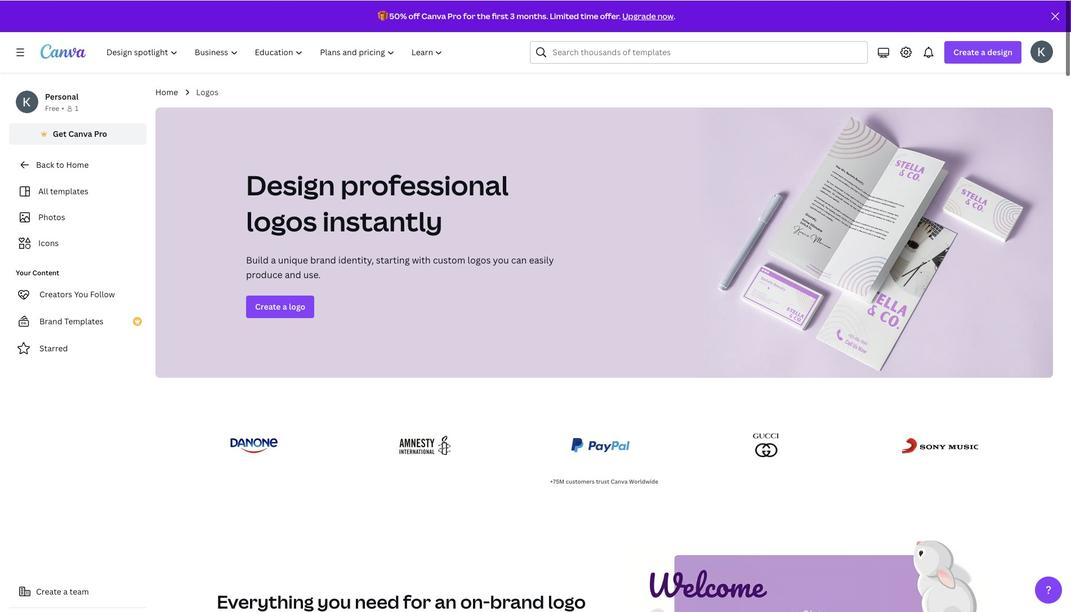 Task type: describe. For each thing, give the bounding box(es) containing it.
personal
[[45, 91, 79, 101]]

off
[[409, 10, 420, 21]]

danone image
[[228, 431, 280, 459]]

starred
[[39, 342, 68, 353]]

build
[[246, 253, 269, 266]]

back
[[36, 159, 54, 170]]

starred link
[[9, 337, 146, 359]]

can
[[511, 253, 527, 266]]

top level navigation element
[[99, 41, 453, 63]]

instantly
[[323, 202, 443, 239]]

worldwide
[[629, 477, 659, 485]]

offer.
[[600, 10, 621, 21]]

Search search field
[[553, 41, 861, 63]]

templates
[[64, 315, 104, 326]]

customers
[[566, 477, 595, 485]]

creators you follow
[[39, 288, 115, 299]]

create a logo link
[[246, 295, 314, 318]]

🎁 50% off canva pro for the first 3 months. limited time offer. upgrade now .
[[378, 10, 676, 21]]

produce
[[246, 268, 283, 281]]

custom
[[433, 253, 465, 266]]

🎁
[[378, 10, 388, 21]]

0 vertical spatial pro
[[448, 10, 462, 21]]

3
[[510, 10, 515, 21]]

create for create a design
[[954, 46, 979, 57]]

trusted by element
[[215, 425, 994, 465]]

time
[[581, 10, 599, 21]]

brand templates link
[[9, 310, 146, 332]]

free
[[45, 103, 59, 113]]

use.
[[303, 268, 321, 281]]

back to home link
[[9, 153, 146, 176]]

to
[[56, 159, 64, 170]]

follow
[[90, 288, 115, 299]]

design
[[988, 46, 1013, 57]]

get canva pro button
[[9, 123, 146, 144]]

0 vertical spatial home
[[155, 86, 178, 97]]

photos
[[38, 211, 65, 222]]

and
[[285, 268, 301, 281]]

logos
[[196, 86, 218, 97]]

pro inside button
[[94, 128, 107, 139]]

•
[[62, 103, 64, 113]]

sony music image
[[901, 431, 981, 459]]

creators
[[39, 288, 72, 299]]

icons
[[38, 237, 59, 248]]

logo
[[289, 301, 305, 312]]

starting
[[376, 253, 410, 266]]

trust
[[596, 477, 610, 485]]

limited
[[550, 10, 579, 21]]

back to home
[[36, 159, 89, 170]]

brand
[[310, 253, 336, 266]]

all templates link
[[16, 180, 140, 202]]

build a unique brand identity, starting with custom logos you can easily produce and use.
[[246, 253, 554, 281]]

icons link
[[16, 232, 140, 253]]

amnesty international image
[[396, 431, 452, 459]]

professional
[[341, 166, 509, 203]]

canva inside button
[[68, 128, 92, 139]]

you
[[74, 288, 88, 299]]

logos inside 'design professional logos instantly'
[[246, 202, 317, 239]]

create a team button
[[9, 580, 146, 603]]

kendall parks image
[[1031, 40, 1053, 63]]



Task type: locate. For each thing, give the bounding box(es) containing it.
0 vertical spatial canva
[[422, 10, 446, 21]]

you
[[493, 253, 509, 266]]

create for create a team
[[36, 586, 61, 597]]

+75m customers trust canva worldwide
[[550, 477, 659, 485]]

0 horizontal spatial pro
[[94, 128, 107, 139]]

create a design
[[954, 46, 1013, 57]]

0 vertical spatial logos
[[246, 202, 317, 239]]

a left design
[[981, 46, 986, 57]]

create a design button
[[945, 41, 1022, 63]]

1 vertical spatial create
[[255, 301, 281, 312]]

pro up the back to home link
[[94, 128, 107, 139]]

1 horizontal spatial home
[[155, 86, 178, 97]]

upgrade now button
[[623, 10, 674, 21]]

home left logos
[[155, 86, 178, 97]]

1 horizontal spatial logos
[[468, 253, 491, 266]]

the
[[477, 10, 490, 21]]

gucci image
[[750, 431, 784, 459]]

+75m
[[550, 477, 565, 485]]

home link
[[155, 86, 178, 98]]

.
[[674, 10, 676, 21]]

0 horizontal spatial home
[[66, 159, 89, 170]]

None search field
[[530, 41, 868, 63]]

logos
[[246, 202, 317, 239], [468, 253, 491, 266]]

home
[[155, 86, 178, 97], [66, 159, 89, 170]]

canva for 🎁
[[422, 10, 446, 21]]

pro
[[448, 10, 462, 21], [94, 128, 107, 139]]

content
[[32, 268, 59, 277]]

1 vertical spatial home
[[66, 159, 89, 170]]

unique
[[278, 253, 308, 266]]

create a team
[[36, 586, 89, 597]]

with
[[412, 253, 431, 266]]

design professional logos instantly
[[246, 166, 509, 239]]

a inside button
[[63, 586, 68, 597]]

identity,
[[338, 253, 374, 266]]

a right build
[[271, 253, 276, 266]]

home right to
[[66, 159, 89, 170]]

1 vertical spatial pro
[[94, 128, 107, 139]]

templates
[[50, 185, 88, 196]]

all
[[38, 185, 48, 196]]

for
[[463, 10, 475, 21]]

canva
[[422, 10, 446, 21], [68, 128, 92, 139], [611, 477, 628, 485]]

a for team
[[63, 586, 68, 597]]

design
[[246, 166, 335, 203]]

logos up unique
[[246, 202, 317, 239]]

logos left you
[[468, 253, 491, 266]]

1 horizontal spatial pro
[[448, 10, 462, 21]]

get
[[53, 128, 66, 139]]

design professional logos instantly image
[[693, 107, 1053, 377]]

get canva pro
[[53, 128, 107, 139]]

1
[[75, 103, 78, 113]]

a left team
[[63, 586, 68, 597]]

create left team
[[36, 586, 61, 597]]

a
[[981, 46, 986, 57], [271, 253, 276, 266], [283, 301, 287, 312], [63, 586, 68, 597]]

upgrade
[[623, 10, 656, 21]]

create left logo
[[255, 301, 281, 312]]

all templates
[[38, 185, 88, 196]]

brand
[[39, 315, 62, 326]]

a inside build a unique brand identity, starting with custom logos you can easily produce and use.
[[271, 253, 276, 266]]

months.
[[517, 10, 548, 21]]

a left logo
[[283, 301, 287, 312]]

1 horizontal spatial canva
[[422, 10, 446, 21]]

a inside 'dropdown button'
[[981, 46, 986, 57]]

canva for +75m
[[611, 477, 628, 485]]

create inside 'dropdown button'
[[954, 46, 979, 57]]

create for create a logo
[[255, 301, 281, 312]]

1 vertical spatial canva
[[68, 128, 92, 139]]

brand templates
[[39, 315, 104, 326]]

creators you follow link
[[9, 283, 146, 305]]

create inside button
[[36, 586, 61, 597]]

canva right trust on the right
[[611, 477, 628, 485]]

50%
[[389, 10, 407, 21]]

your content
[[16, 268, 59, 277]]

create
[[954, 46, 979, 57], [255, 301, 281, 312], [36, 586, 61, 597]]

your
[[16, 268, 31, 277]]

photos link
[[16, 206, 140, 228]]

a for logo
[[283, 301, 287, 312]]

first
[[492, 10, 509, 21]]

0 vertical spatial create
[[954, 46, 979, 57]]

pro left for
[[448, 10, 462, 21]]

2 vertical spatial create
[[36, 586, 61, 597]]

0 horizontal spatial canva
[[68, 128, 92, 139]]

team
[[70, 586, 89, 597]]

canva right 'off'
[[422, 10, 446, 21]]

1 horizontal spatial create
[[255, 301, 281, 312]]

free •
[[45, 103, 64, 113]]

2 vertical spatial canva
[[611, 477, 628, 485]]

now
[[658, 10, 674, 21]]

2 horizontal spatial create
[[954, 46, 979, 57]]

2 horizontal spatial canva
[[611, 477, 628, 485]]

paypal image
[[569, 431, 633, 459]]

canva right get
[[68, 128, 92, 139]]

create left design
[[954, 46, 979, 57]]

create a logo
[[255, 301, 305, 312]]

0 horizontal spatial create
[[36, 586, 61, 597]]

logos inside build a unique brand identity, starting with custom logos you can easily produce and use.
[[468, 253, 491, 266]]

1 vertical spatial logos
[[468, 253, 491, 266]]

a for unique
[[271, 253, 276, 266]]

0 horizontal spatial logos
[[246, 202, 317, 239]]

easily
[[529, 253, 554, 266]]

a for design
[[981, 46, 986, 57]]



Task type: vqa. For each thing, say whether or not it's contained in the screenshot.
design's DESIGN INSPIRATION link
no



